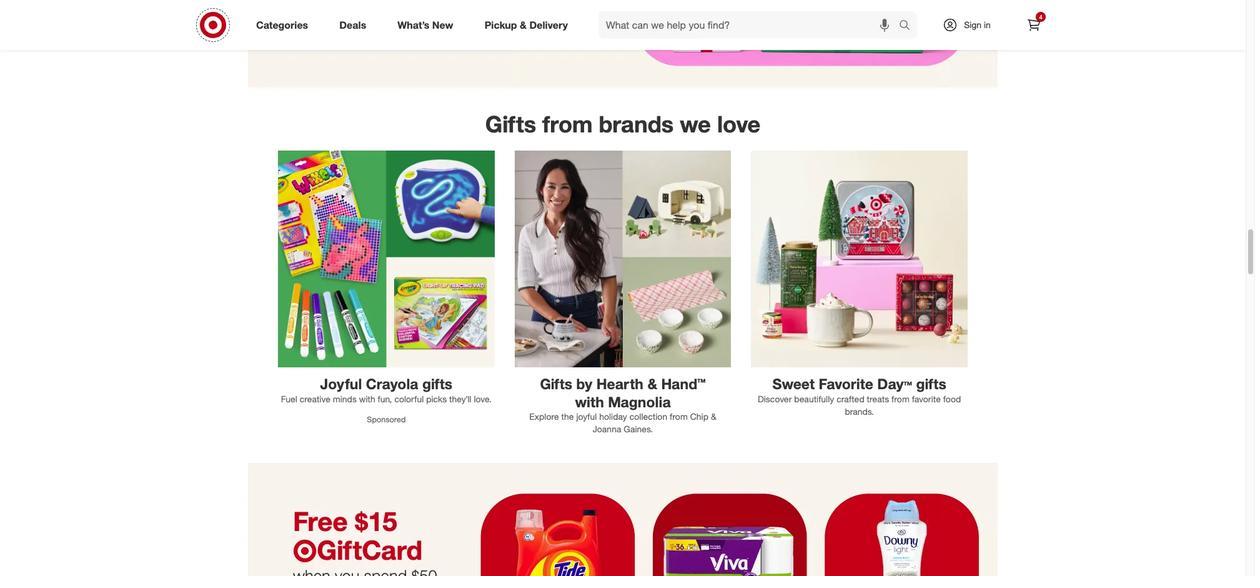 Task type: locate. For each thing, give the bounding box(es) containing it.
1 vertical spatial from
[[892, 393, 910, 404]]

1 horizontal spatial gifts
[[485, 110, 536, 138]]

with inside the gifts by hearth & hand™ with magnolia explore the joyful holiday collection from chip & joanna gaines.
[[575, 393, 604, 410]]

1 vertical spatial the
[[561, 411, 574, 422]]

in
[[984, 19, 991, 30]]

with inside unlock the joy of gifting with 24 days of gifts .
[[456, 11, 483, 30]]

0 horizontal spatial gifts
[[378, 30, 412, 48]]

0 vertical spatial &
[[520, 18, 527, 31]]

2 vertical spatial gifts
[[540, 375, 572, 392]]

hand™
[[661, 375, 706, 392]]

0 horizontal spatial from
[[542, 110, 593, 138]]

creative
[[300, 393, 330, 404]]

& up magnolia at the bottom of page
[[647, 375, 657, 392]]

sign in link
[[932, 11, 1010, 39]]

0 vertical spatial gifts
[[378, 30, 412, 48]]

gifts up the picks
[[422, 375, 452, 392]]

pickup
[[485, 18, 517, 31]]

fuel
[[281, 393, 297, 404]]

2 gifts from the left
[[916, 375, 946, 392]]

colorful
[[394, 393, 424, 404]]

what's
[[398, 18, 429, 31]]

sweet favorite day™ gifts discover beautifully crafted treats from favorite food brands.
[[758, 375, 961, 417]]

new
[[432, 18, 453, 31]]

1 horizontal spatial &
[[647, 375, 657, 392]]

& right pickup
[[520, 18, 527, 31]]

1 horizontal spatial from
[[670, 411, 688, 422]]

2 horizontal spatial from
[[892, 393, 910, 404]]

gifts by hearth & hand™ with magnolia explore the joyful holiday collection from chip & joanna gaines.
[[529, 375, 716, 434]]

2 horizontal spatial with
[[575, 393, 604, 410]]

1 vertical spatial gifts
[[485, 110, 536, 138]]

2 horizontal spatial gifts
[[540, 375, 572, 392]]

with left the fun,
[[359, 393, 375, 404]]

of
[[394, 11, 407, 30], [359, 30, 373, 48]]

with up joyful on the left of the page
[[575, 393, 604, 410]]

of right days
[[359, 30, 373, 48]]

0 horizontal spatial &
[[520, 18, 527, 31]]

1 horizontal spatial with
[[456, 11, 483, 30]]

1 vertical spatial &
[[647, 375, 657, 392]]

from
[[542, 110, 593, 138], [892, 393, 910, 404], [670, 411, 688, 422]]

hearth
[[596, 375, 644, 392]]

days
[[318, 30, 355, 48]]

0 vertical spatial the
[[347, 11, 368, 30]]

gifts inside sweet favorite day™ gifts discover beautifully crafted treats from favorite food brands.
[[916, 375, 946, 392]]

the inside unlock the joy of gifting with 24 days of gifts .
[[347, 11, 368, 30]]

favorite
[[912, 393, 941, 404]]

discover
[[758, 393, 792, 404]]

categories link
[[246, 11, 324, 39]]

they'll
[[449, 393, 471, 404]]

gifts for gifts by hearth & hand™ with magnolia explore the joyful holiday collection from chip & joanna gaines.
[[540, 375, 572, 392]]

the left joyful on the left of the page
[[561, 411, 574, 422]]

the left joy
[[347, 11, 368, 30]]

gifts inside unlock the joy of gifting with 24 days of gifts .
[[378, 30, 412, 48]]

gifts inside the gifts by hearth & hand™ with magnolia explore the joyful holiday collection from chip & joanna gaines.
[[540, 375, 572, 392]]

the
[[347, 11, 368, 30], [561, 411, 574, 422]]

0 horizontal spatial with
[[359, 393, 375, 404]]

we
[[680, 110, 711, 138]]

What can we help you find? suggestions appear below search field
[[599, 11, 902, 39]]

joy
[[372, 11, 390, 30]]

4
[[1039, 13, 1043, 21]]

what's new link
[[387, 11, 469, 39]]

&
[[520, 18, 527, 31], [647, 375, 657, 392], [711, 411, 716, 422]]

free
[[293, 505, 348, 537]]

joyful
[[576, 411, 597, 422]]

deals
[[339, 18, 366, 31]]

gifts up favorite
[[916, 375, 946, 392]]

delivery
[[529, 18, 568, 31]]

day™
[[877, 375, 912, 392]]

with
[[456, 11, 483, 30], [575, 393, 604, 410], [359, 393, 375, 404]]

0 horizontal spatial gifts
[[422, 375, 452, 392]]

of right joy
[[394, 11, 407, 30]]

gifts
[[422, 375, 452, 392], [916, 375, 946, 392]]

0 horizontal spatial the
[[347, 11, 368, 30]]

1 horizontal spatial the
[[561, 411, 574, 422]]

sweet
[[773, 375, 815, 392]]

2 vertical spatial from
[[670, 411, 688, 422]]

1 horizontal spatial gifts
[[916, 375, 946, 392]]

& right chip
[[711, 411, 716, 422]]

1 horizontal spatial of
[[394, 11, 407, 30]]

deals link
[[329, 11, 382, 39]]

from inside the gifts by hearth & hand™ with magnolia explore the joyful holiday collection from chip & joanna gaines.
[[670, 411, 688, 422]]

& inside pickup & delivery link
[[520, 18, 527, 31]]

beautifully
[[794, 393, 834, 404]]

0 vertical spatial from
[[542, 110, 593, 138]]

with right new
[[456, 11, 483, 30]]

gifts
[[378, 30, 412, 48], [485, 110, 536, 138], [540, 375, 572, 392]]

pickup & delivery link
[[474, 11, 584, 39]]

love.
[[474, 393, 492, 404]]

unlock the joy of gifting with 24 days of gifts .
[[297, 11, 483, 48]]

2 vertical spatial &
[[711, 411, 716, 422]]



Task type: vqa. For each thing, say whether or not it's contained in the screenshot.
colorful
yes



Task type: describe. For each thing, give the bounding box(es) containing it.
search
[[893, 20, 923, 32]]

joyful crayola gifts
[[320, 375, 452, 392]]

$15
[[355, 505, 397, 537]]

collection
[[630, 411, 667, 422]]

crayola
[[366, 375, 418, 392]]

what's new
[[398, 18, 453, 31]]

fuel creative minds with fun, colorful picks they'll love.
[[281, 393, 492, 404]]

chip
[[690, 411, 708, 422]]

.
[[412, 30, 416, 48]]

sponsored
[[367, 415, 406, 424]]

pickup & delivery
[[485, 18, 568, 31]]

4 link
[[1020, 11, 1048, 39]]

sign in
[[964, 19, 991, 30]]

◎
[[293, 538, 317, 564]]

favorite
[[819, 375, 873, 392]]

magnolia
[[608, 393, 671, 410]]

with for holiday
[[575, 393, 604, 410]]

holiday
[[599, 411, 627, 422]]

free $15 ◎ giftcard
[[293, 505, 422, 566]]

sign
[[964, 19, 982, 30]]

from inside sweet favorite day™ gifts discover beautifully crafted treats from favorite food brands.
[[892, 393, 910, 404]]

0 horizontal spatial of
[[359, 30, 373, 48]]

gifts for gifts from brands we love
[[485, 110, 536, 138]]

1 gifts from the left
[[422, 375, 452, 392]]

by
[[576, 375, 592, 392]]

joanna
[[593, 424, 621, 434]]

crafted
[[837, 393, 865, 404]]

brands.
[[845, 406, 874, 417]]

joyful
[[320, 375, 362, 392]]

gifts from brands we love
[[485, 110, 761, 138]]

treats
[[867, 393, 889, 404]]

picks
[[426, 393, 447, 404]]

food
[[943, 393, 961, 404]]

search button
[[893, 11, 923, 41]]

love
[[717, 110, 761, 138]]

giftcard
[[317, 534, 422, 566]]

categories
[[256, 18, 308, 31]]

gifting
[[411, 11, 451, 30]]

explore
[[529, 411, 559, 422]]

minds
[[333, 393, 357, 404]]

brands
[[599, 110, 674, 138]]

the inside the gifts by hearth & hand™ with magnolia explore the joyful holiday collection from chip & joanna gaines.
[[561, 411, 574, 422]]

gaines.
[[624, 424, 653, 434]]

unlock
[[297, 11, 343, 30]]

fun,
[[378, 393, 392, 404]]

24
[[297, 30, 314, 48]]

2 horizontal spatial &
[[711, 411, 716, 422]]

with for .
[[456, 11, 483, 30]]



